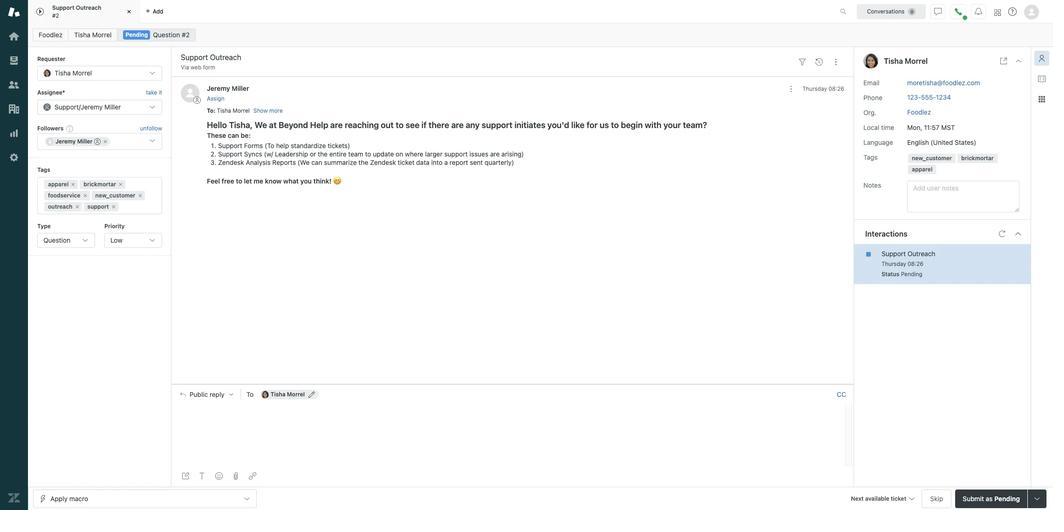 Task type: locate. For each thing, give the bounding box(es) containing it.
tags down the language
[[864, 153, 878, 161]]

1 vertical spatial #2
[[182, 31, 190, 39]]

view more details image
[[1001, 57, 1008, 65]]

can down or
[[312, 159, 322, 166]]

the down team
[[359, 159, 368, 166]]

2 vertical spatial support
[[87, 203, 109, 210]]

1 vertical spatial foodlez link
[[908, 108, 932, 116]]

take it button
[[146, 88, 162, 98]]

0 horizontal spatial 08:26
[[829, 86, 845, 93]]

close image
[[124, 7, 134, 16], [1015, 57, 1023, 65]]

2 horizontal spatial miller
[[232, 85, 249, 93]]

2 horizontal spatial pending
[[995, 495, 1021, 503]]

0 vertical spatial thursday
[[803, 86, 828, 93]]

0 vertical spatial 08:26
[[829, 86, 845, 93]]

0 horizontal spatial foodlez link
[[33, 28, 69, 41]]

remove image for outreach
[[74, 204, 80, 210]]

1 horizontal spatial thursday 08:26 text field
[[882, 260, 924, 267]]

events image
[[816, 58, 823, 66]]

close image left add popup button
[[124, 7, 134, 16]]

support / jeremy miller
[[55, 103, 121, 111]]

1 vertical spatial question
[[43, 236, 70, 244]]

tisha down support outreach #2
[[74, 31, 90, 39]]

ticket inside hello tisha, we at beyond help are reaching out to see if there are any support initiates you'd like for us to begin with your team? these can be: support forms (to help standardize tickets) support syncs (w/ leadership or the entire team to update on where larger support issues are arising) zendesk analysis reports (we can summarize the zendesk ticket data into a report sent quarterly)
[[398, 159, 415, 166]]

pending down add popup button
[[126, 31, 148, 38]]

(w/
[[264, 150, 273, 158]]

2 vertical spatial jeremy
[[55, 138, 76, 145]]

unfollow button
[[140, 124, 162, 133]]

web
[[191, 64, 202, 71]]

morrel inside requester element
[[73, 69, 92, 77]]

0 vertical spatial #2
[[52, 12, 59, 19]]

question down type
[[43, 236, 70, 244]]

can
[[228, 131, 239, 139], [312, 159, 322, 166]]

new_customer down english (united states)
[[912, 155, 953, 162]]

2 vertical spatial miller
[[77, 138, 93, 145]]

question inside popup button
[[43, 236, 70, 244]]

1 vertical spatial apparel
[[48, 181, 69, 188]]

1 horizontal spatial to
[[247, 391, 254, 399]]

0 vertical spatial outreach
[[76, 4, 101, 11]]

tags
[[864, 153, 878, 161], [37, 167, 50, 174]]

brickmortar for brickmortar apparel
[[962, 155, 994, 162]]

support inside "support outreach thursday 08:26 status pending"
[[882, 250, 906, 258]]

edit user image
[[309, 392, 315, 398]]

0 vertical spatial can
[[228, 131, 239, 139]]

tags down the "millerjeremy500@gmail.com" 'icon'
[[37, 167, 50, 174]]

08:26
[[829, 86, 845, 93], [908, 260, 924, 267]]

tab
[[28, 0, 140, 23]]

miller inside option
[[77, 138, 93, 145]]

conversations
[[868, 8, 905, 15]]

secondary element
[[28, 26, 1054, 44]]

support for support outreach thursday 08:26 status pending
[[882, 250, 906, 258]]

tisha morrel right the moretisha@foodlez.com icon
[[271, 391, 305, 398]]

1 horizontal spatial remove image
[[82, 193, 88, 198]]

on
[[396, 150, 403, 158]]

0 horizontal spatial outreach
[[76, 4, 101, 11]]

1 horizontal spatial miller
[[104, 103, 121, 111]]

issues
[[470, 150, 489, 158]]

1 horizontal spatial zendesk
[[370, 159, 396, 166]]

apply
[[50, 495, 68, 503]]

support for support outreach #2
[[52, 4, 74, 11]]

miller up to : tisha morrel show more
[[232, 85, 249, 93]]

new_customer up 'priority'
[[95, 192, 135, 199]]

show more button
[[254, 107, 283, 115]]

1 horizontal spatial apparel
[[912, 166, 933, 173]]

1 vertical spatial miller
[[104, 103, 121, 111]]

if
[[422, 120, 427, 130]]

0 vertical spatial foodlez
[[39, 31, 63, 39]]

zendesk up "free"
[[218, 159, 244, 166]]

0 vertical spatial close image
[[124, 7, 134, 16]]

#2 inside support outreach #2
[[52, 12, 59, 19]]

question down add
[[153, 31, 180, 39]]

these
[[207, 131, 226, 139]]

apps image
[[1039, 96, 1046, 103]]

views image
[[8, 55, 20, 67]]

2 horizontal spatial jeremy
[[207, 85, 230, 93]]

support up 'priority'
[[87, 203, 109, 210]]

thursday up status
[[882, 260, 907, 267]]

jeremy inside 'jeremy miller assign'
[[207, 85, 230, 93]]

0 horizontal spatial remove image
[[71, 182, 76, 187]]

0 horizontal spatial apparel
[[48, 181, 69, 188]]

apparel
[[912, 166, 933, 173], [48, 181, 69, 188]]

support down assignee*
[[55, 103, 79, 111]]

language
[[864, 138, 894, 146]]

1 vertical spatial outreach
[[908, 250, 936, 258]]

the
[[318, 150, 328, 158], [359, 159, 368, 166]]

support left syncs
[[218, 150, 242, 158]]

#2 up via
[[182, 31, 190, 39]]

time
[[882, 123, 895, 131]]

tisha
[[74, 31, 90, 39], [884, 57, 904, 65], [55, 69, 71, 77], [217, 107, 231, 114], [271, 391, 286, 398]]

1 vertical spatial support
[[445, 150, 468, 158]]

zendesk down update at the left top
[[370, 159, 396, 166]]

format text image
[[199, 473, 206, 480]]

remove image for new_customer
[[137, 193, 143, 198]]

avatar image
[[181, 84, 200, 103]]

0 horizontal spatial tags
[[37, 167, 50, 174]]

1 horizontal spatial close image
[[1015, 57, 1023, 65]]

1 horizontal spatial thursday
[[882, 260, 907, 267]]

followers
[[37, 125, 64, 132]]

remove image up foodservice
[[71, 182, 76, 187]]

tisha inside to : tisha morrel show more
[[217, 107, 231, 114]]

thursday 08:26 text field up status
[[882, 260, 924, 267]]

1 vertical spatial jeremy
[[81, 103, 103, 111]]

remove image for support
[[111, 204, 116, 210]]

via
[[181, 64, 189, 71]]

low button
[[104, 233, 162, 248]]

foodlez down 123- at the top of the page
[[908, 108, 932, 116]]

1 horizontal spatial jeremy
[[81, 103, 103, 111]]

add
[[153, 8, 163, 15]]

help
[[310, 120, 328, 130]]

support up report
[[445, 150, 468, 158]]

morrel down support outreach #2
[[92, 31, 112, 39]]

remove image right outreach
[[74, 204, 80, 210]]

#2 right the zendesk support image
[[52, 12, 59, 19]]

remove image right foodservice
[[82, 193, 88, 198]]

macro
[[69, 495, 88, 503]]

feel
[[207, 177, 220, 185]]

0 horizontal spatial can
[[228, 131, 239, 139]]

0 horizontal spatial jeremy
[[55, 138, 76, 145]]

remove image
[[103, 139, 108, 145], [137, 193, 143, 198], [74, 204, 80, 210], [111, 204, 116, 210]]

interactions
[[866, 230, 908, 238]]

assignee*
[[37, 89, 65, 96]]

ticket
[[398, 159, 415, 166], [891, 495, 907, 502]]

1 vertical spatial new_customer
[[95, 192, 135, 199]]

0 vertical spatial thursday 08:26 text field
[[803, 86, 845, 93]]

1 horizontal spatial outreach
[[908, 250, 936, 258]]

08:26 inside "support outreach thursday 08:26 status pending"
[[908, 260, 924, 267]]

additional actions image
[[788, 85, 796, 93]]

morrel up /
[[73, 69, 92, 77]]

jeremy miller assign
[[207, 85, 249, 102]]

jeremy up assign
[[207, 85, 230, 93]]

1 horizontal spatial pending
[[902, 271, 923, 278]]

thursday 08:26 text field down 'events' image
[[803, 86, 845, 93]]

0 horizontal spatial brickmortar
[[84, 181, 116, 188]]

reports
[[272, 159, 296, 166]]

0 vertical spatial apparel
[[912, 166, 933, 173]]

0 horizontal spatial #2
[[52, 12, 59, 19]]

123-555-1234 link
[[908, 93, 952, 101]]

brickmortar down states)
[[962, 155, 994, 162]]

1 vertical spatial to
[[247, 391, 254, 399]]

question inside secondary element
[[153, 31, 180, 39]]

2 horizontal spatial are
[[490, 150, 500, 158]]

0 vertical spatial brickmortar
[[962, 155, 994, 162]]

1 horizontal spatial tags
[[864, 153, 878, 161]]

morrel up moretisha@foodlez.com
[[905, 57, 928, 65]]

millerjeremy500@gmail.com image
[[46, 138, 54, 146]]

tisha morrel down the requester
[[55, 69, 92, 77]]

foodlez for top foodlez link
[[39, 31, 63, 39]]

jeremy inside assignee* element
[[81, 103, 103, 111]]

1 vertical spatial thursday
[[882, 260, 907, 267]]

or
[[310, 150, 316, 158]]

1 horizontal spatial support
[[445, 150, 468, 158]]

outreach inside support outreach #2
[[76, 4, 101, 11]]

morrel inside to : tisha morrel show more
[[233, 107, 250, 114]]

to : tisha morrel show more
[[207, 107, 283, 114]]

foodlez up the requester
[[39, 31, 63, 39]]

the right or
[[318, 150, 328, 158]]

outreach
[[76, 4, 101, 11], [908, 250, 936, 258]]

support inside assignee* element
[[55, 103, 79, 111]]

support right any
[[482, 120, 513, 130]]

1 horizontal spatial new_customer
[[912, 155, 953, 162]]

are right the help
[[330, 120, 343, 130]]

tisha morrel right user image
[[884, 57, 928, 65]]

0 vertical spatial jeremy
[[207, 85, 230, 93]]

support up tisha morrel link
[[52, 4, 74, 11]]

0 horizontal spatial to
[[207, 107, 214, 114]]

can left be:
[[228, 131, 239, 139]]

1 horizontal spatial brickmortar
[[962, 155, 994, 162]]

forms
[[244, 142, 263, 150]]

0 horizontal spatial close image
[[124, 7, 134, 16]]

ticket actions image
[[833, 58, 840, 66]]

remove image up 'priority'
[[118, 182, 124, 187]]

0 horizontal spatial question
[[43, 236, 70, 244]]

zendesk image
[[8, 492, 20, 504]]

tisha morrel inside tisha morrel link
[[74, 31, 112, 39]]

are
[[330, 120, 343, 130], [451, 120, 464, 130], [490, 150, 500, 158]]

get started image
[[8, 30, 20, 42]]

tisha inside secondary element
[[74, 31, 90, 39]]

1 vertical spatial can
[[312, 159, 322, 166]]

to down assign button
[[207, 107, 214, 114]]

close image inside tabs tab list
[[124, 7, 134, 16]]

1 horizontal spatial 08:26
[[908, 260, 924, 267]]

jeremy miller option
[[45, 137, 110, 146]]

apparel down english
[[912, 166, 933, 173]]

remove image for brickmortar
[[118, 182, 124, 187]]

0 vertical spatial pending
[[126, 31, 148, 38]]

reaching
[[345, 120, 379, 130]]

tisha morrel link
[[68, 28, 118, 41]]

me
[[254, 177, 263, 185]]

foodlez
[[39, 31, 63, 39], [908, 108, 932, 116]]

team?
[[683, 120, 707, 130]]

jeremy down info on adding followers icon
[[55, 138, 76, 145]]

customer context image
[[1039, 55, 1046, 62]]

0 vertical spatial question
[[153, 31, 180, 39]]

assign
[[207, 95, 225, 102]]

conversations button
[[857, 4, 926, 19]]

apparel up foodservice
[[48, 181, 69, 188]]

remove image up 'priority'
[[111, 204, 116, 210]]

1 vertical spatial 08:26
[[908, 260, 924, 267]]

jeremy inside option
[[55, 138, 76, 145]]

1 vertical spatial brickmortar
[[84, 181, 116, 188]]

miller right /
[[104, 103, 121, 111]]

org.
[[864, 108, 877, 116]]

remove image up the low popup button
[[137, 193, 143, 198]]

insert emojis image
[[215, 473, 223, 480]]

0 vertical spatial miller
[[232, 85, 249, 93]]

next available ticket button
[[847, 490, 919, 510]]

to for to
[[247, 391, 254, 399]]

are up quarterly)
[[490, 150, 500, 158]]

tisha right : on the top left
[[217, 107, 231, 114]]

support inside support outreach #2
[[52, 4, 74, 11]]

jeremy for jeremy miller assign
[[207, 85, 230, 93]]

0 horizontal spatial miller
[[77, 138, 93, 145]]

jeremy
[[207, 85, 230, 93], [81, 103, 103, 111], [55, 138, 76, 145]]

question button
[[37, 233, 95, 248]]

0 horizontal spatial pending
[[126, 31, 148, 38]]

question for question
[[43, 236, 70, 244]]

begin
[[621, 120, 643, 130]]

outreach inside "support outreach thursday 08:26 status pending"
[[908, 250, 936, 258]]

know
[[265, 177, 282, 185]]

tisha down the requester
[[55, 69, 71, 77]]

local
[[864, 123, 880, 131]]

brickmortar inside brickmortar apparel
[[962, 155, 994, 162]]

0 vertical spatial the
[[318, 150, 328, 158]]

1 vertical spatial pending
[[902, 271, 923, 278]]

it
[[159, 89, 162, 96]]

#2 inside secondary element
[[182, 31, 190, 39]]

(we
[[298, 159, 310, 166]]

0 horizontal spatial zendesk
[[218, 159, 244, 166]]

support up status
[[882, 250, 906, 258]]

2 horizontal spatial remove image
[[118, 182, 124, 187]]

foodlez link
[[33, 28, 69, 41], [908, 108, 932, 116]]

1 horizontal spatial ticket
[[891, 495, 907, 502]]

remove image
[[71, 182, 76, 187], [118, 182, 124, 187], [82, 193, 88, 198]]

for
[[587, 120, 598, 130]]

moretisha@foodlez.com
[[908, 79, 981, 87]]

1 horizontal spatial foodlez
[[908, 108, 932, 116]]

thursday right additional actions image
[[803, 86, 828, 93]]

get help image
[[1009, 7, 1017, 16]]

at
[[269, 120, 277, 130]]

pending right status
[[902, 271, 923, 278]]

ticket right available at the bottom right
[[891, 495, 907, 502]]

tisha morrel down support outreach #2
[[74, 31, 112, 39]]

to right out
[[396, 120, 404, 130]]

help
[[276, 142, 289, 150]]

1 vertical spatial ticket
[[891, 495, 907, 502]]

cc button
[[837, 391, 847, 399]]

add attachment image
[[232, 473, 240, 480]]

0 horizontal spatial are
[[330, 120, 343, 130]]

1 vertical spatial the
[[359, 159, 368, 166]]

jeremy miller link
[[207, 85, 249, 93]]

brickmortar
[[962, 155, 994, 162], [84, 181, 116, 188]]

0 horizontal spatial new_customer
[[95, 192, 135, 199]]

user image
[[864, 54, 879, 69]]

brickmortar down followers element
[[84, 181, 116, 188]]

followers element
[[37, 133, 162, 150]]

local time
[[864, 123, 895, 131]]

foodlez inside foodlez link
[[39, 31, 63, 39]]

pending right as
[[995, 495, 1021, 503]]

miller inside 'jeremy miller assign'
[[232, 85, 249, 93]]

foodlez link down 123- at the top of the page
[[908, 108, 932, 116]]

0 horizontal spatial support
[[87, 203, 109, 210]]

type
[[37, 223, 51, 230]]

0 horizontal spatial ticket
[[398, 159, 415, 166]]

morrel up the 'tisha,'
[[233, 107, 250, 114]]

0 vertical spatial to
[[207, 107, 214, 114]]

close image right view more details image
[[1015, 57, 1023, 65]]

entire
[[329, 150, 347, 158]]

0 horizontal spatial the
[[318, 150, 328, 158]]

miller left user is an agent image
[[77, 138, 93, 145]]

2 horizontal spatial support
[[482, 120, 513, 130]]

thursday inside "support outreach thursday 08:26 status pending"
[[882, 260, 907, 267]]

to inside to : tisha morrel show more
[[207, 107, 214, 114]]

1 horizontal spatial #2
[[182, 31, 190, 39]]

are left any
[[451, 120, 464, 130]]

1 horizontal spatial foodlez link
[[908, 108, 932, 116]]

with
[[645, 120, 662, 130]]

question for question #2
[[153, 31, 180, 39]]

0 vertical spatial ticket
[[398, 159, 415, 166]]

0 horizontal spatial foodlez
[[39, 31, 63, 39]]

foodlez link up the requester
[[33, 28, 69, 41]]

tisha right the moretisha@foodlez.com icon
[[271, 391, 286, 398]]

1 horizontal spatial the
[[359, 159, 368, 166]]

support for support / jeremy miller
[[55, 103, 79, 111]]

more
[[270, 107, 283, 114]]

1 vertical spatial tags
[[37, 167, 50, 174]]

pending inside secondary element
[[126, 31, 148, 38]]

english
[[908, 138, 929, 146]]

jeremy down requester element
[[81, 103, 103, 111]]

take
[[146, 89, 157, 96]]

to left the moretisha@foodlez.com icon
[[247, 391, 254, 399]]

1 horizontal spatial question
[[153, 31, 180, 39]]

Thursday 08:26 text field
[[803, 86, 845, 93], [882, 260, 924, 267]]

outreach for support outreach thursday 08:26 status pending
[[908, 250, 936, 258]]

tabs tab list
[[28, 0, 831, 23]]

ticket down on
[[398, 159, 415, 166]]

1 vertical spatial foodlez
[[908, 108, 932, 116]]



Task type: describe. For each thing, give the bounding box(es) containing it.
larger
[[425, 150, 443, 158]]

pending inside "support outreach thursday 08:26 status pending"
[[902, 271, 923, 278]]

2 zendesk from the left
[[370, 159, 396, 166]]

priority
[[104, 223, 125, 230]]

brickmortar for brickmortar
[[84, 181, 116, 188]]

there
[[429, 120, 449, 130]]

report
[[450, 159, 468, 166]]

mon, 11:57 mst
[[908, 123, 956, 131]]

main element
[[0, 0, 28, 511]]

initiates
[[515, 120, 546, 130]]

we
[[255, 120, 267, 130]]

remove image right user is an agent image
[[103, 139, 108, 145]]

submit
[[963, 495, 985, 503]]

like
[[572, 120, 585, 130]]

skip button
[[922, 490, 952, 508]]

admin image
[[8, 152, 20, 164]]

1234
[[937, 93, 952, 101]]

phone
[[864, 94, 883, 101]]

us
[[600, 120, 609, 130]]

miller for jeremy miller assign
[[232, 85, 249, 93]]

1 vertical spatial close image
[[1015, 57, 1023, 65]]

your
[[664, 120, 681, 130]]

tisha,
[[229, 120, 253, 130]]

hello
[[207, 120, 227, 130]]

0 vertical spatial tags
[[864, 153, 878, 161]]

remove image for foodservice
[[82, 193, 88, 198]]

think!
[[314, 177, 332, 185]]

foodservice
[[48, 192, 80, 199]]

😁️
[[333, 177, 342, 185]]

miller inside assignee* element
[[104, 103, 121, 111]]

tisha inside requester element
[[55, 69, 71, 77]]

question #2
[[153, 31, 190, 39]]

add link (cmd k) image
[[249, 473, 256, 480]]

foodlez for foodlez link to the bottom
[[908, 108, 932, 116]]

555-
[[922, 93, 937, 101]]

123-555-1234
[[908, 93, 952, 101]]

low
[[110, 236, 123, 244]]

states)
[[955, 138, 977, 146]]

notifications image
[[975, 8, 983, 15]]

Add user notes text field
[[908, 181, 1020, 212]]

1 horizontal spatial are
[[451, 120, 464, 130]]

a
[[445, 159, 448, 166]]

jeremy miller
[[55, 138, 93, 145]]

customers image
[[8, 79, 20, 91]]

analysis
[[246, 159, 271, 166]]

cc
[[837, 391, 847, 399]]

email
[[864, 79, 880, 87]]

to right us
[[611, 120, 619, 130]]

zendesk products image
[[995, 9, 1001, 16]]

next
[[851, 495, 864, 502]]

unfollow
[[140, 125, 162, 132]]

into
[[432, 159, 443, 166]]

morrel inside secondary element
[[92, 31, 112, 39]]

leadership
[[275, 150, 308, 158]]

user is an agent image
[[94, 139, 101, 145]]

take it
[[146, 89, 162, 96]]

syncs
[[244, 150, 262, 158]]

notes
[[864, 181, 882, 189]]

1 zendesk from the left
[[218, 159, 244, 166]]

public reply button
[[172, 385, 240, 405]]

123-
[[908, 93, 922, 101]]

update
[[373, 150, 394, 158]]

free
[[222, 177, 234, 185]]

to left let
[[236, 177, 242, 185]]

what
[[283, 177, 299, 185]]

outreach for support outreach #2
[[76, 4, 101, 11]]

1 vertical spatial thursday 08:26 text field
[[882, 260, 924, 267]]

2 vertical spatial pending
[[995, 495, 1021, 503]]

support outreach thursday 08:26 status pending
[[882, 250, 936, 278]]

displays possible ticket submission types image
[[1034, 495, 1042, 503]]

button displays agent's chat status as invisible. image
[[935, 8, 942, 15]]

0 vertical spatial foodlez link
[[33, 28, 69, 41]]

reporting image
[[8, 127, 20, 139]]

miller for jeremy miller
[[77, 138, 93, 145]]

zendesk support image
[[8, 6, 20, 18]]

apparel inside brickmortar apparel
[[912, 166, 933, 173]]

filter image
[[799, 58, 807, 66]]

Subject field
[[179, 52, 793, 63]]

sent
[[470, 159, 483, 166]]

out
[[381, 120, 394, 130]]

where
[[405, 150, 424, 158]]

apply macro
[[50, 495, 88, 503]]

thursday 08:26
[[803, 86, 845, 93]]

organizations image
[[8, 103, 20, 115]]

support down these
[[218, 142, 242, 150]]

via web form
[[181, 64, 215, 71]]

ticket inside next available ticket dropdown button
[[891, 495, 907, 502]]

show
[[254, 107, 268, 114]]

outreach
[[48, 203, 73, 210]]

submit as pending
[[963, 495, 1021, 503]]

info on adding followers image
[[66, 125, 74, 132]]

hide composer image
[[509, 381, 517, 388]]

0 horizontal spatial thursday
[[803, 86, 828, 93]]

skip
[[931, 495, 944, 503]]

you
[[301, 177, 312, 185]]

tab containing support outreach
[[28, 0, 140, 23]]

requester element
[[37, 66, 162, 81]]

draft mode image
[[182, 473, 189, 480]]

brickmortar apparel
[[912, 155, 994, 173]]

english (united states)
[[908, 138, 977, 146]]

1 horizontal spatial can
[[312, 159, 322, 166]]

status
[[882, 271, 900, 278]]

summarize
[[324, 159, 357, 166]]

assignee* element
[[37, 100, 162, 115]]

form
[[203, 64, 215, 71]]

jeremy for jeremy miller
[[55, 138, 76, 145]]

0 vertical spatial new_customer
[[912, 155, 953, 162]]

11:57
[[925, 123, 940, 131]]

morrel left 'edit user' image
[[287, 391, 305, 398]]

tisha morrel inside requester element
[[55, 69, 92, 77]]

add button
[[140, 0, 169, 23]]

/
[[79, 103, 81, 111]]

0 vertical spatial support
[[482, 120, 513, 130]]

as
[[986, 495, 993, 503]]

tisha right user image
[[884, 57, 904, 65]]

reply
[[210, 391, 225, 399]]

next available ticket
[[851, 495, 907, 502]]

to for to : tisha morrel show more
[[207, 107, 214, 114]]

available
[[866, 495, 890, 502]]

to right team
[[365, 150, 371, 158]]

knowledge image
[[1039, 75, 1046, 83]]

let
[[244, 177, 252, 185]]

0 horizontal spatial thursday 08:26 text field
[[803, 86, 845, 93]]

moretisha@foodlez.com image
[[261, 391, 269, 399]]

assign button
[[207, 95, 225, 103]]

arising)
[[502, 150, 524, 158]]

hello tisha, we at beyond help are reaching out to see if there are any support initiates you'd like for us to begin with your team? these can be: support forms (to help standardize tickets) support syncs (w/ leadership or the entire team to update on where larger support issues are arising) zendesk analysis reports (we can summarize the zendesk ticket data into a report sent quarterly)
[[207, 120, 707, 166]]

support outreach #2
[[52, 4, 101, 19]]

remove image for apparel
[[71, 182, 76, 187]]



Task type: vqa. For each thing, say whether or not it's contained in the screenshot.
there
yes



